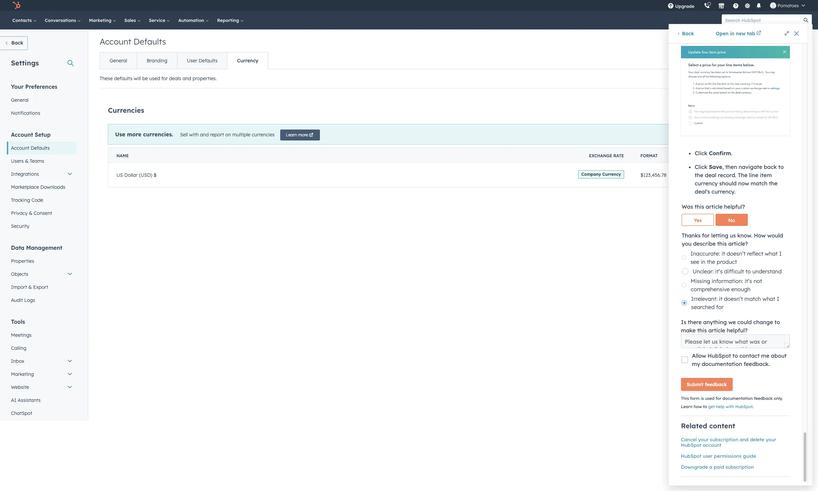 Task type: describe. For each thing, give the bounding box(es) containing it.
notifications button
[[754, 0, 765, 11]]

& for consent
[[29, 210, 32, 216]]

audit
[[11, 297, 23, 304]]

integrations button
[[7, 168, 77, 181]]

tyler black image
[[771, 2, 777, 9]]

logs
[[24, 297, 35, 304]]

menu containing pomatoes
[[664, 0, 811, 11]]

sales
[[125, 17, 137, 23]]

marketplaces button
[[715, 0, 729, 11]]

back
[[11, 40, 23, 46]]

sell
[[180, 132, 188, 138]]

currency inside navigation
[[237, 58, 259, 64]]

service
[[149, 17, 167, 23]]

automation link
[[174, 11, 213, 29]]

tools
[[11, 319, 25, 325]]

0 horizontal spatial and
[[183, 75, 191, 82]]

account for users & teams
[[11, 131, 33, 138]]

search image
[[805, 18, 809, 23]]

(usd)
[[139, 172, 152, 178]]

calling icon image
[[705, 3, 711, 9]]

settings link
[[744, 2, 752, 9]]

hubspot link
[[8, 1, 26, 10]]

inbox
[[11, 358, 24, 365]]

preferences
[[25, 83, 57, 90]]

tools element
[[7, 318, 77, 420]]

will
[[134, 75, 141, 82]]

data management
[[11, 245, 62, 251]]

these
[[100, 75, 113, 82]]

with
[[189, 132, 199, 138]]

search button
[[801, 14, 813, 26]]

currencies
[[108, 106, 144, 114]]

data
[[11, 245, 24, 251]]

learn more link
[[280, 130, 320, 141]]

learn more
[[286, 132, 308, 138]]

ai
[[11, 397, 16, 404]]

currencies banner
[[108, 102, 808, 117]]

1 horizontal spatial marketing
[[89, 17, 113, 23]]

ai assistants
[[11, 397, 41, 404]]

these defaults will be used for deals and properties.
[[100, 75, 217, 82]]

your preferences element
[[7, 83, 77, 120]]

marketplaces image
[[719, 3, 725, 9]]

marketing inside button
[[11, 371, 34, 378]]

company currency
[[582, 172, 622, 177]]

notifications image
[[757, 3, 763, 9]]

company
[[582, 172, 602, 177]]

contacts
[[12, 17, 33, 23]]

tracking code
[[11, 197, 43, 203]]

settings image
[[745, 3, 751, 9]]

conversations
[[45, 17, 77, 23]]

currencies
[[252, 132, 275, 138]]

currency link
[[227, 52, 268, 69]]

general link for preferences
[[7, 94, 77, 107]]

contacts link
[[8, 11, 41, 29]]

inbox button
[[7, 355, 77, 368]]

website
[[11, 384, 29, 391]]

0 vertical spatial account defaults
[[100, 36, 166, 47]]

automation
[[178, 17, 206, 23]]

calling icon button
[[702, 1, 714, 10]]

notifications link
[[7, 107, 77, 120]]

chatspot
[[11, 411, 32, 417]]

report
[[210, 132, 224, 138]]

hubspot image
[[12, 1, 21, 10]]

currencies.
[[143, 131, 173, 138]]

on
[[226, 132, 231, 138]]

back link
[[0, 36, 28, 50]]

downloads
[[40, 184, 65, 190]]

assistants
[[18, 397, 41, 404]]

import & export link
[[7, 281, 77, 294]]

teams
[[30, 158, 44, 164]]

branding
[[147, 58, 168, 64]]

marketplace
[[11, 184, 39, 190]]

pomatoes
[[778, 3, 800, 8]]

calling link
[[7, 342, 77, 355]]

settings
[[11, 59, 39, 67]]

marketplace downloads link
[[7, 181, 77, 194]]

defaults
[[114, 75, 133, 82]]

Search HubSpot search field
[[723, 14, 807, 26]]

users
[[11, 158, 24, 164]]

setup
[[35, 131, 51, 138]]

deals
[[169, 75, 181, 82]]

branding link
[[137, 52, 177, 69]]

defaults for the user defaults link in the top of the page
[[199, 58, 218, 64]]

notifications
[[11, 110, 40, 116]]

currency for company currency
[[603, 172, 622, 177]]

more for use
[[127, 131, 142, 138]]

export
[[33, 284, 48, 290]]

learn
[[286, 132, 297, 138]]

& for export
[[28, 284, 32, 290]]

0 vertical spatial defaults
[[134, 36, 166, 47]]



Task type: locate. For each thing, give the bounding box(es) containing it.
general link down preferences
[[7, 94, 77, 107]]

code
[[31, 197, 43, 203]]

security link
[[7, 220, 77, 233]]

upgrade
[[676, 3, 695, 9]]

1 vertical spatial &
[[29, 210, 32, 216]]

& inside privacy & consent "link"
[[29, 210, 32, 216]]

security
[[11, 223, 29, 229]]

$
[[154, 172, 157, 178]]

help image
[[734, 3, 740, 9]]

navigation containing general
[[100, 52, 269, 69]]

audit logs link
[[7, 294, 77, 307]]

defaults up the users & teams link
[[31, 145, 50, 151]]

format
[[641, 153, 658, 158]]

& for teams
[[25, 158, 28, 164]]

chatspot link
[[7, 407, 77, 420]]

sales link
[[120, 11, 145, 29]]

import
[[11, 284, 27, 290]]

& inside import & export link
[[28, 284, 32, 290]]

defaults inside the user defaults link
[[199, 58, 218, 64]]

1 horizontal spatial and
[[200, 132, 209, 138]]

exchange
[[590, 153, 613, 158]]

add
[[758, 107, 768, 114]]

name
[[117, 153, 129, 158]]

2 horizontal spatial currency
[[769, 107, 790, 114]]

1 vertical spatial marketing
[[11, 371, 34, 378]]

0 horizontal spatial general link
[[7, 94, 77, 107]]

be
[[142, 75, 148, 82]]

0 vertical spatial and
[[183, 75, 191, 82]]

menu
[[664, 0, 811, 11]]

menu item
[[700, 0, 701, 11]]

2 vertical spatial &
[[28, 284, 32, 290]]

account defaults link
[[7, 142, 77, 155]]

exchange rate
[[590, 153, 625, 158]]

objects
[[11, 271, 28, 277]]

0 horizontal spatial more
[[127, 131, 142, 138]]

0 horizontal spatial marketing
[[11, 371, 34, 378]]

use more currencies.
[[115, 131, 173, 138]]

account setup element
[[7, 131, 77, 233]]

account for branding
[[100, 36, 131, 47]]

users & teams
[[11, 158, 44, 164]]

general link
[[100, 52, 137, 69], [7, 94, 77, 107]]

1 vertical spatial general link
[[7, 94, 77, 107]]

defaults for 'account defaults' link
[[31, 145, 50, 151]]

tracking code link
[[7, 194, 77, 207]]

user
[[187, 58, 197, 64]]

currency
[[237, 58, 259, 64], [769, 107, 790, 114], [603, 172, 622, 177]]

privacy & consent link
[[7, 207, 77, 220]]

ai assistants link
[[7, 394, 77, 407]]

0 vertical spatial marketing
[[89, 17, 113, 23]]

website button
[[7, 381, 77, 394]]

dollar
[[124, 172, 138, 178]]

& inside the users & teams link
[[25, 158, 28, 164]]

marketing button
[[7, 368, 77, 381]]

0 horizontal spatial account defaults
[[11, 145, 50, 151]]

& right users
[[25, 158, 28, 164]]

account up users
[[11, 145, 29, 151]]

and
[[183, 75, 191, 82], [200, 132, 209, 138]]

and right with
[[200, 132, 209, 138]]

more inside the learn more link
[[298, 132, 308, 138]]

1 vertical spatial currency
[[769, 107, 790, 114]]

0 horizontal spatial defaults
[[31, 145, 50, 151]]

& right "privacy"
[[29, 210, 32, 216]]

add currency button
[[748, 104, 808, 117]]

defaults right user
[[199, 58, 218, 64]]

0 vertical spatial general link
[[100, 52, 137, 69]]

marketplace downloads
[[11, 184, 65, 190]]

1 vertical spatial account defaults
[[11, 145, 50, 151]]

0 vertical spatial account
[[100, 36, 131, 47]]

1 vertical spatial and
[[200, 132, 209, 138]]

defaults inside 'account defaults' link
[[31, 145, 50, 151]]

calling
[[11, 345, 26, 352]]

privacy & consent
[[11, 210, 52, 216]]

1 horizontal spatial defaults
[[134, 36, 166, 47]]

0 vertical spatial &
[[25, 158, 28, 164]]

2 vertical spatial account
[[11, 145, 29, 151]]

navigation
[[100, 52, 269, 69]]

account left setup
[[11, 131, 33, 138]]

data management element
[[7, 244, 77, 307]]

marketing
[[89, 17, 113, 23], [11, 371, 34, 378]]

general inside your preferences element
[[11, 97, 29, 103]]

1 vertical spatial general
[[11, 97, 29, 103]]

defaults up branding link
[[134, 36, 166, 47]]

management
[[26, 245, 62, 251]]

conversations link
[[41, 11, 85, 29]]

multiple
[[233, 132, 251, 138]]

1 vertical spatial account
[[11, 131, 33, 138]]

your
[[11, 83, 24, 90]]

1 horizontal spatial currency
[[603, 172, 622, 177]]

reporting
[[217, 17, 241, 23]]

0 horizontal spatial currency
[[237, 58, 259, 64]]

integrations
[[11, 171, 39, 177]]

properties
[[11, 258, 34, 264]]

marketing up website on the left bottom
[[11, 371, 34, 378]]

account
[[100, 36, 131, 47], [11, 131, 33, 138], [11, 145, 29, 151]]

1 horizontal spatial general link
[[100, 52, 137, 69]]

pomatoes button
[[767, 0, 810, 11]]

2 vertical spatial currency
[[603, 172, 622, 177]]

more
[[127, 131, 142, 138], [298, 132, 308, 138]]

us dollar (usd) $
[[117, 172, 157, 178]]

general link up defaults in the left of the page
[[100, 52, 137, 69]]

1 horizontal spatial account defaults
[[100, 36, 166, 47]]

general for your
[[11, 97, 29, 103]]

currency for add currency
[[769, 107, 790, 114]]

account defaults
[[100, 36, 166, 47], [11, 145, 50, 151]]

more right learn
[[298, 132, 308, 138]]

$123,456.78
[[641, 172, 667, 178]]

import & export
[[11, 284, 48, 290]]

account defaults inside 'account defaults' link
[[11, 145, 50, 151]]

general
[[110, 58, 127, 64], [11, 97, 29, 103]]

2 vertical spatial defaults
[[31, 145, 50, 151]]

tracking
[[11, 197, 30, 203]]

and right deals
[[183, 75, 191, 82]]

general up defaults in the left of the page
[[110, 58, 127, 64]]

objects button
[[7, 268, 77, 281]]

0 vertical spatial general
[[110, 58, 127, 64]]

more for learn
[[298, 132, 308, 138]]

used
[[149, 75, 160, 82]]

help button
[[731, 0, 742, 11]]

account setup
[[11, 131, 51, 138]]

& left export
[[28, 284, 32, 290]]

account defaults down sales 'link'
[[100, 36, 166, 47]]

users & teams link
[[7, 155, 77, 168]]

general down your
[[11, 97, 29, 103]]

rate
[[614, 153, 625, 158]]

more right use
[[127, 131, 142, 138]]

account down marketing link
[[100, 36, 131, 47]]

general link for defaults
[[100, 52, 137, 69]]

meetings link
[[7, 329, 77, 342]]

sell with and report on multiple currencies
[[180, 132, 275, 138]]

user defaults
[[187, 58, 218, 64]]

add currency
[[758, 107, 790, 114]]

upgrade image
[[668, 3, 675, 9]]

1 horizontal spatial more
[[298, 132, 308, 138]]

1 vertical spatial defaults
[[199, 58, 218, 64]]

for
[[162, 75, 168, 82]]

meetings
[[11, 332, 32, 338]]

your preferences
[[11, 83, 57, 90]]

account defaults up the users & teams
[[11, 145, 50, 151]]

currency inside button
[[769, 107, 790, 114]]

consent
[[34, 210, 52, 216]]

0 horizontal spatial general
[[11, 97, 29, 103]]

properties.
[[193, 75, 217, 82]]

marketing left sales
[[89, 17, 113, 23]]

general for account
[[110, 58, 127, 64]]

0 vertical spatial currency
[[237, 58, 259, 64]]

1 horizontal spatial general
[[110, 58, 127, 64]]

marketing link
[[85, 11, 120, 29]]

2 horizontal spatial defaults
[[199, 58, 218, 64]]

reporting link
[[213, 11, 248, 29]]



Task type: vqa. For each thing, say whether or not it's contained in the screenshot.
allow submissions without email addresses to create contacts by default, form submissions that don't include an email field won't create contacts. turn this on if you'd like these submissions to create contacts.
no



